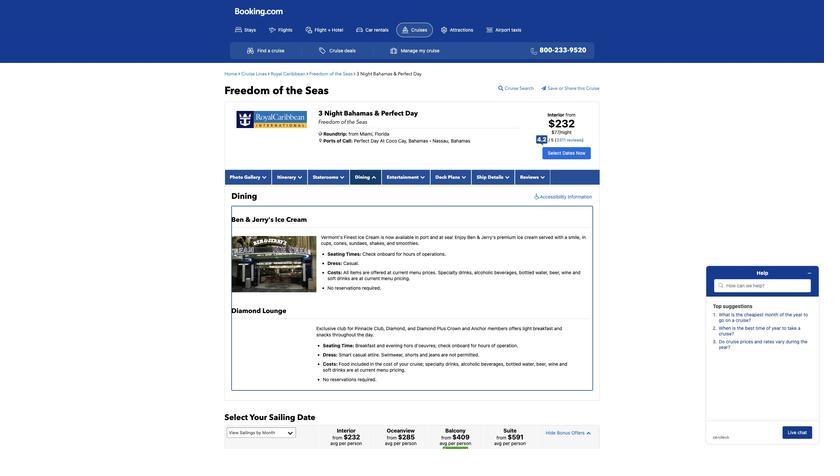 Task type: vqa. For each thing, say whether or not it's contained in the screenshot.


Task type: locate. For each thing, give the bounding box(es) containing it.
1 horizontal spatial for
[[396, 251, 402, 257]]

cruise for find a cruise
[[272, 48, 285, 53]]

3 person from the left
[[457, 441, 472, 446]]

drinks, inside all items are offered at current menu prices. specialty drinks, alcoholic beverages, bottled water, beer, wine and soft drinks are at current menu pricing.
[[459, 270, 473, 275]]

1 vertical spatial diamond
[[417, 326, 436, 331]]

&
[[394, 71, 397, 77], [375, 109, 380, 118], [246, 215, 251, 224], [477, 234, 480, 240]]

drinks, down not
[[446, 361, 460, 367]]

costs: for ben & jerry's ice cream
[[328, 270, 342, 275]]

freedom right caribbean
[[310, 71, 329, 77]]

and inside all items are offered at current menu prices. specialty drinks, alcoholic beverages, bottled water, beer, wine and soft drinks are at current menu pricing.
[[573, 270, 581, 275]]

required. for ben & jerry's ice cream
[[362, 285, 381, 291]]

from inside oceanview from $285 avg per person
[[387, 435, 397, 441]]

1 vertical spatial select
[[225, 412, 248, 423]]

at inside vermont's finest ice cream is now available in port and at sea! enjoy ben & jerry's premium ice cream served with a smile, in cups, cones, sundaes, shakes, and smoothies.
[[439, 234, 444, 240]]

a inside 'link'
[[268, 48, 270, 53]]

at right offered
[[388, 270, 392, 275]]

royal
[[271, 71, 282, 77]]

alcoholic inside food included in the cost of your cruise; specialty drinks, alcoholic beverages, bottled water, beer, wine and soft drinks are at current menu pricing.
[[461, 361, 480, 367]]

per down suite
[[503, 441, 510, 446]]

1 vertical spatial wine
[[549, 361, 559, 367]]

chevron down image left reviews
[[504, 175, 510, 179]]

drinks,
[[459, 270, 473, 275], [446, 361, 460, 367]]

1 horizontal spatial diamond
[[417, 326, 436, 331]]

in left port
[[415, 234, 419, 240]]

in
[[415, 234, 419, 240], [582, 234, 586, 240], [370, 361, 374, 367]]

drinks down food
[[333, 367, 346, 373]]

chevron down image inside staterooms dropdown button
[[338, 175, 345, 179]]

ice
[[275, 215, 285, 224], [358, 234, 365, 240]]

2 chevron down image from the left
[[296, 175, 302, 179]]

cruise inside cruise deals link
[[330, 48, 343, 53]]

a right with
[[565, 234, 568, 240]]

1 horizontal spatial select
[[548, 150, 562, 156]]

3
[[357, 71, 359, 77], [319, 109, 323, 118]]

current for ben & jerry's ice cream
[[365, 276, 380, 281]]

cruise left deals
[[330, 48, 343, 53]]

manage
[[401, 48, 418, 53]]

hours down smoothies.
[[404, 251, 416, 257]]

seating down snacks on the left bottom
[[323, 343, 340, 348]]

& inside vermont's finest ice cream is now available in port and at sea! enjoy ben & jerry's premium ice cream served with a smile, in cups, cones, sundaes, shakes, and smoothies.
[[477, 234, 480, 240]]

call:
[[343, 138, 353, 143]]

offered
[[371, 270, 386, 275]]

enjoy
[[455, 234, 466, 240]]

coco
[[386, 138, 397, 143]]

2 vertical spatial seas
[[356, 118, 368, 126]]

soft for diamond lounge
[[323, 367, 331, 373]]

avg inside interior from $232 avg per person
[[331, 441, 338, 446]]

$232 for interior from $232 avg per person
[[344, 433, 360, 441]]

1 vertical spatial freedom of the seas
[[225, 84, 329, 98]]

cruise for cruise search
[[505, 85, 519, 91]]

of up roundtrip:
[[341, 118, 346, 126]]

seating for ben & jerry's ice cream
[[328, 251, 345, 257]]

3 inside 3 night bahamas & perfect day freedom of the seas
[[319, 109, 323, 118]]

club,
[[374, 326, 385, 331]]

0 vertical spatial $232
[[549, 117, 575, 130]]

1 horizontal spatial onboard
[[452, 343, 470, 348]]

1 vertical spatial hours
[[478, 343, 490, 348]]

flight + hotel link
[[300, 23, 349, 37]]

person down suite
[[512, 441, 526, 446]]

0 horizontal spatial night
[[325, 109, 343, 118]]

1 cruise from the left
[[272, 48, 285, 53]]

2 vertical spatial freedom
[[319, 118, 340, 126]]

from for roundtrip: from miami, florida
[[349, 131, 359, 136]]

person inside oceanview from $285 avg per person
[[402, 441, 417, 446]]

chevron down image for ship details
[[504, 175, 510, 179]]

avg
[[331, 441, 338, 446], [385, 441, 393, 446], [440, 441, 447, 446], [495, 441, 502, 446]]

0 horizontal spatial water,
[[523, 361, 535, 367]]

chevron down image for reviews
[[539, 175, 545, 179]]

chevron down image left ship
[[460, 175, 467, 179]]

diamond lounge
[[232, 307, 286, 316]]

in down attire. in the bottom left of the page
[[370, 361, 374, 367]]

prices.
[[423, 270, 437, 275]]

0 horizontal spatial cruise
[[272, 48, 285, 53]]

no reservations required. down items
[[328, 285, 381, 291]]

chevron up image
[[370, 175, 377, 179]]

water, inside all items are offered at current menu prices. specialty drinks, alcoholic beverages, bottled water, beer, wine and soft drinks are at current menu pricing.
[[536, 270, 549, 275]]

perfect for 3 night bahamas & perfect day
[[398, 71, 413, 77]]

/ left 5
[[549, 137, 550, 143]]

beverages, for diamond lounge
[[481, 361, 505, 367]]

chevron down image
[[261, 175, 267, 179], [296, 175, 302, 179], [419, 175, 425, 179], [539, 175, 545, 179]]

avg up recommended image
[[440, 441, 447, 446]]

from inside balcony from $409 avg per person
[[442, 435, 451, 441]]

person down oceanview
[[402, 441, 417, 446]]

1 vertical spatial 3
[[319, 109, 323, 118]]

chevron down image inside ship details dropdown button
[[504, 175, 510, 179]]

from up call:
[[349, 131, 359, 136]]

avg inside balcony from $409 avg per person
[[440, 441, 447, 446]]

required. down the included
[[358, 376, 377, 382]]

attractions
[[450, 27, 474, 32]]

3 chevron down image from the left
[[419, 175, 425, 179]]

menu down offered
[[381, 276, 393, 281]]

1 vertical spatial a
[[565, 234, 568, 240]]

chevron down image left dining "dropdown button"
[[338, 175, 345, 179]]

the down pinnacle
[[357, 332, 364, 337]]

0 vertical spatial night
[[361, 71, 372, 77]]

angle right image
[[268, 71, 270, 76], [307, 71, 308, 76], [354, 71, 356, 76]]

per inside suite from $591 avg per person
[[503, 441, 510, 446]]

the up roundtrip: from miami, florida
[[348, 118, 355, 126]]

0 vertical spatial bottled
[[519, 270, 535, 275]]

1 vertical spatial day
[[406, 109, 418, 118]]

2 vertical spatial current
[[360, 367, 376, 373]]

beverages, inside food included in the cost of your cruise; specialty drinks, alcoholic beverages, bottled water, beer, wine and soft drinks are at current menu pricing.
[[481, 361, 505, 367]]

menu left prices.
[[410, 270, 421, 275]]

1 horizontal spatial dining
[[355, 174, 370, 180]]

cruise deals
[[330, 48, 356, 53]]

casual
[[353, 352, 367, 358]]

car rentals link
[[351, 23, 394, 37]]

1 vertical spatial current
[[365, 276, 380, 281]]

1 vertical spatial ben
[[468, 234, 476, 240]]

1 horizontal spatial beer,
[[550, 270, 561, 275]]

breakfast
[[533, 326, 553, 331]]

at left sea!
[[439, 234, 444, 240]]

vermont's
[[321, 234, 343, 240]]

seating time: breakfast and evening hors d'oeuvres; check onboard for hours of operation.
[[323, 343, 519, 348]]

avg down interior
[[331, 441, 338, 446]]

costs: for diamond lounge
[[323, 361, 338, 367]]

1 horizontal spatial 3
[[357, 71, 359, 77]]

2 angle right image from the left
[[307, 71, 308, 76]]

1 vertical spatial drinks
[[333, 367, 346, 373]]

0 vertical spatial drinks
[[337, 276, 350, 281]]

person inside balcony from $409 avg per person
[[457, 441, 472, 446]]

night inside 3 night bahamas & perfect day freedom of the seas
[[325, 109, 343, 118]]

avg for $591
[[495, 441, 502, 446]]

travel menu navigation
[[230, 42, 595, 59]]

pricing. down seating times: check onboard for hours of operations.
[[394, 276, 410, 281]]

0 horizontal spatial wine
[[549, 361, 559, 367]]

1 vertical spatial costs:
[[323, 361, 338, 367]]

1 vertical spatial perfect
[[381, 109, 404, 118]]

rentals
[[374, 27, 389, 32]]

person inside suite from $591 avg per person
[[512, 441, 526, 446]]

cruise left search
[[505, 85, 519, 91]]

1 vertical spatial cream
[[366, 234, 380, 240]]

drinks, right specialty
[[459, 270, 473, 275]]

drinks, for ben & jerry's ice cream
[[459, 270, 473, 275]]

of inside 3 night bahamas & perfect day freedom of the seas
[[341, 118, 346, 126]]

chevron down image inside deck plans dropdown button
[[460, 175, 467, 179]]

0 vertical spatial day
[[414, 71, 422, 77]]

gallery
[[244, 174, 261, 180]]

a inside vermont's finest ice cream is now available in port and at sea! enjoy ben & jerry's premium ice cream served with a smile, in cups, cones, sundaes, shakes, and smoothies.
[[565, 234, 568, 240]]

0 horizontal spatial chevron down image
[[338, 175, 345, 179]]

2 cruise from the left
[[427, 48, 440, 53]]

a right find
[[268, 48, 270, 53]]

2 horizontal spatial angle right image
[[354, 71, 356, 76]]

for down smoothies.
[[396, 251, 402, 257]]

cruise right my
[[427, 48, 440, 53]]

in inside food included in the cost of your cruise; specialty drinks, alcoholic beverages, bottled water, beer, wine and soft drinks are at current menu pricing.
[[370, 361, 374, 367]]

$232 inside interior from $232 $77 / night
[[549, 117, 575, 130]]

2 person from the left
[[402, 441, 417, 446]]

0 horizontal spatial jerry's
[[252, 215, 274, 224]]

airport
[[496, 27, 511, 32]]

by
[[256, 430, 261, 435]]

costs: left all
[[328, 270, 342, 275]]

0 vertical spatial drinks,
[[459, 270, 473, 275]]

cruise
[[330, 48, 343, 53], [241, 71, 255, 77], [505, 85, 519, 91], [586, 85, 600, 91]]

perfect down miami,
[[354, 138, 370, 143]]

4 person from the left
[[512, 441, 526, 446]]

1 horizontal spatial cream
[[366, 234, 380, 240]]

all
[[344, 270, 349, 275]]

1 horizontal spatial ben
[[468, 234, 476, 240]]

2 horizontal spatial for
[[471, 343, 477, 348]]

pricing. down your
[[390, 367, 406, 373]]

0 horizontal spatial a
[[268, 48, 270, 53]]

wine
[[562, 270, 572, 275], [549, 361, 559, 367]]

1 vertical spatial ice
[[358, 234, 365, 240]]

water, inside food included in the cost of your cruise; specialty drinks, alcoholic beverages, bottled water, beer, wine and soft drinks are at current menu pricing.
[[523, 361, 535, 367]]

costs: left food
[[323, 361, 338, 367]]

chevron down image
[[338, 175, 345, 179], [460, 175, 467, 179], [504, 175, 510, 179]]

manage my cruise
[[401, 48, 440, 53]]

1 chevron down image from the left
[[261, 175, 267, 179]]

day up cay,
[[406, 109, 418, 118]]

reservations down food
[[330, 376, 357, 382]]

reviews button
[[515, 170, 551, 185]]

royal caribbean image
[[237, 111, 307, 128]]

3 up globe image
[[319, 109, 323, 118]]

seas down freedom of the seas link
[[305, 84, 329, 98]]

bahamas inside 3 night bahamas & perfect day freedom of the seas
[[344, 109, 373, 118]]

required. down offered
[[362, 285, 381, 291]]

hide
[[546, 430, 556, 435]]

select up view
[[225, 412, 248, 423]]

cruises link
[[397, 23, 433, 37]]

at down the included
[[355, 367, 359, 373]]

chevron down image left itinerary
[[261, 175, 267, 179]]

chevron down image for itinerary
[[296, 175, 302, 179]]

2 per from the left
[[394, 441, 401, 446]]

cruise right this
[[586, 85, 600, 91]]

cruise
[[272, 48, 285, 53], [427, 48, 440, 53]]

3 chevron down image from the left
[[504, 175, 510, 179]]

cruise for manage my cruise
[[427, 48, 440, 53]]

dress: left casual. in the left of the page
[[328, 260, 342, 266]]

oceanview from $285 avg per person
[[385, 428, 417, 446]]

chevron down image for photo gallery
[[261, 175, 267, 179]]

day down manage my cruise dropdown button
[[414, 71, 422, 77]]

freedom of the seas down royal at the left of the page
[[225, 84, 329, 98]]

perfect inside 3 night bahamas & perfect day freedom of the seas
[[381, 109, 404, 118]]

diamond left 'lounge'
[[232, 307, 261, 316]]

avg for $232
[[331, 441, 338, 446]]

current
[[393, 270, 408, 275], [365, 276, 380, 281], [360, 367, 376, 373]]

cay,
[[399, 138, 408, 143]]

ben
[[232, 215, 244, 224], [468, 234, 476, 240]]

day inside 3 night bahamas & perfect day freedom of the seas
[[406, 109, 418, 118]]

0 horizontal spatial onboard
[[377, 251, 395, 257]]

beverages, inside all items are offered at current menu prices. specialty drinks, alcoholic beverages, bottled water, beer, wine and soft drinks are at current menu pricing.
[[495, 270, 518, 275]]

car
[[366, 27, 373, 32]]

drinks, inside food included in the cost of your cruise; specialty drinks, alcoholic beverages, bottled water, beer, wine and soft drinks are at current menu pricing.
[[446, 361, 460, 367]]

chevron down image for staterooms
[[338, 175, 345, 179]]

0 vertical spatial soft
[[328, 276, 336, 281]]

person
[[348, 441, 362, 446], [402, 441, 417, 446], [457, 441, 472, 446], [512, 441, 526, 446]]

4 avg from the left
[[495, 441, 502, 446]]

beer, inside all items are offered at current menu prices. specialty drinks, alcoholic beverages, bottled water, beer, wine and soft drinks are at current menu pricing.
[[550, 270, 561, 275]]

0 vertical spatial dress:
[[328, 260, 342, 266]]

at
[[439, 234, 444, 240], [388, 270, 392, 275], [359, 276, 363, 281], [355, 367, 359, 373]]

pricing.
[[394, 276, 410, 281], [390, 367, 406, 373]]

person down interior
[[348, 441, 362, 446]]

current down offered
[[365, 276, 380, 281]]

1 horizontal spatial ice
[[358, 234, 365, 240]]

/ inside 4.2 / 5 ( 3311 reviews )
[[549, 137, 550, 143]]

current down the included
[[360, 367, 376, 373]]

3 night bahamas & perfect day freedom of the seas
[[319, 109, 418, 126]]

accessibility information link
[[533, 193, 592, 200]]

pricing. inside food included in the cost of your cruise; specialty drinks, alcoholic beverages, bottled water, beer, wine and soft drinks are at current menu pricing.
[[390, 367, 406, 373]]

of right "cost"
[[394, 361, 398, 367]]

from for balcony from $409 avg per person
[[442, 435, 451, 441]]

5
[[551, 137, 554, 143]]

seating up dress: casual.
[[328, 251, 345, 257]]

0 vertical spatial ice
[[275, 215, 285, 224]]

seas up miami,
[[356, 118, 368, 126]]

bottled inside all items are offered at current menu prices. specialty drinks, alcoholic beverages, bottled water, beer, wine and soft drinks are at current menu pricing.
[[519, 270, 535, 275]]

/ up 4.2 / 5 ( 3311 reviews )
[[560, 129, 561, 135]]

breakfast
[[356, 343, 376, 348]]

time:
[[342, 343, 354, 348]]

for up permitted.
[[471, 343, 477, 348]]

ports of call: perfect day at coco cay, bahamas • nassau, bahamas
[[324, 138, 471, 143]]

airport taxis link
[[481, 23, 527, 37]]

dress: left smart
[[323, 352, 338, 358]]

cruise right find
[[272, 48, 285, 53]]

per inside interior from $232 avg per person
[[339, 441, 346, 446]]

day for 3 night bahamas & perfect day freedom of the seas
[[406, 109, 418, 118]]

1 horizontal spatial chevron down image
[[460, 175, 467, 179]]

2 chevron down image from the left
[[460, 175, 467, 179]]

not
[[450, 352, 456, 358]]

avg inside suite from $591 avg per person
[[495, 441, 502, 446]]

taxis
[[512, 27, 522, 32]]

from down suite
[[497, 435, 507, 441]]

0 vertical spatial /
[[560, 129, 561, 135]]

wine inside all items are offered at current menu prices. specialty drinks, alcoholic beverages, bottled water, beer, wine and soft drinks are at current menu pricing.
[[562, 270, 572, 275]]

chevron down image inside itinerary dropdown button
[[296, 175, 302, 179]]

plans
[[448, 174, 460, 180]]

seating
[[328, 251, 345, 257], [323, 343, 340, 348]]

beer, inside food included in the cost of your cruise; specialty drinks, alcoholic beverages, bottled water, beer, wine and soft drinks are at current menu pricing.
[[537, 361, 547, 367]]

are inside food included in the cost of your cruise; specialty drinks, alcoholic beverages, bottled water, beer, wine and soft drinks are at current menu pricing.
[[347, 367, 354, 373]]

person inside interior from $232 avg per person
[[348, 441, 362, 446]]

person for $409
[[457, 441, 472, 446]]

soft inside food included in the cost of your cruise; specialty drinks, alcoholic beverages, bottled water, beer, wine and soft drinks are at current menu pricing.
[[323, 367, 331, 373]]

the left "cost"
[[375, 361, 382, 367]]

1 avg from the left
[[331, 441, 338, 446]]

0 vertical spatial diamond
[[232, 307, 261, 316]]

1 vertical spatial jerry's
[[482, 234, 496, 240]]

are left not
[[442, 352, 448, 358]]

0 vertical spatial beverages,
[[495, 270, 518, 275]]

0 horizontal spatial 3
[[319, 109, 323, 118]]

0 horizontal spatial angle right image
[[268, 71, 270, 76]]

1 angle right image from the left
[[268, 71, 270, 76]]

2 horizontal spatial seas
[[356, 118, 368, 126]]

from for interior from $232 $77 / night
[[566, 112, 576, 117]]

find a cruise
[[258, 48, 285, 53]]

ship details button
[[472, 170, 515, 185]]

1 vertical spatial seating
[[323, 343, 340, 348]]

day
[[414, 71, 422, 77], [406, 109, 418, 118], [371, 138, 379, 143]]

diamond inside exclusive club for pinnacle club, diamond, and diamond plus crown and anchor members offers light breakfast and snacks throughout the day.
[[417, 326, 436, 331]]

onboard up permitted.
[[452, 343, 470, 348]]

drinks inside food included in the cost of your cruise; specialty drinks, alcoholic beverages, bottled water, beer, wine and soft drinks are at current menu pricing.
[[333, 367, 346, 373]]

0 horizontal spatial beer,
[[537, 361, 547, 367]]

0 vertical spatial onboard
[[377, 251, 395, 257]]

0 horizontal spatial ice
[[275, 215, 285, 224]]

oceanview
[[387, 428, 415, 434]]

view sailings by month link
[[227, 427, 296, 438]]

no
[[328, 285, 334, 291], [323, 376, 329, 382]]

1 vertical spatial for
[[348, 326, 354, 331]]

soft
[[328, 276, 336, 281], [323, 367, 331, 373]]

freedom up roundtrip:
[[319, 118, 340, 126]]

details
[[488, 174, 504, 180]]

ship
[[477, 174, 487, 180]]

1 vertical spatial pricing.
[[390, 367, 406, 373]]

avg inside oceanview from $285 avg per person
[[385, 441, 393, 446]]

from inside suite from $591 avg per person
[[497, 435, 507, 441]]

3 avg from the left
[[440, 441, 447, 446]]

hours down anchor
[[478, 343, 490, 348]]

of down royal at the left of the page
[[273, 84, 284, 98]]

itinerary
[[277, 174, 296, 180]]

angle right image right caribbean
[[307, 71, 308, 76]]

throughout
[[333, 332, 356, 337]]

4 per from the left
[[503, 441, 510, 446]]

chevron down image inside reviews dropdown button
[[539, 175, 545, 179]]

per down oceanview
[[394, 441, 401, 446]]

1 vertical spatial dining
[[232, 191, 257, 202]]

0 vertical spatial no reservations required.
[[328, 285, 381, 291]]

angle right image for freedom of the seas
[[354, 71, 356, 76]]

freedom down the cruise lines link
[[225, 84, 270, 98]]

offers
[[509, 326, 522, 331]]

0 vertical spatial required.
[[362, 285, 381, 291]]

3 angle right image from the left
[[354, 71, 356, 76]]

wine inside food included in the cost of your cruise; specialty drinks, alcoholic beverages, bottled water, beer, wine and soft drinks are at current menu pricing.
[[549, 361, 559, 367]]

at inside food included in the cost of your cruise; specialty drinks, alcoholic beverages, bottled water, beer, wine and soft drinks are at current menu pricing.
[[355, 367, 359, 373]]

from inside interior from $232 $77 / night
[[566, 112, 576, 117]]

reviews
[[567, 137, 582, 143]]

3 right freedom of the seas link
[[357, 71, 359, 77]]

beer, for diamond lounge
[[537, 361, 547, 367]]

no reservations required. down food
[[323, 376, 377, 382]]

0 vertical spatial alcoholic
[[475, 270, 493, 275]]

0 vertical spatial jerry's
[[252, 215, 274, 224]]

entertainment
[[387, 174, 419, 180]]

are down food
[[347, 367, 354, 373]]

person for $232
[[348, 441, 362, 446]]

select          dates now link
[[543, 147, 591, 159]]

1 vertical spatial beer,
[[537, 361, 547, 367]]

3311
[[557, 137, 566, 143]]

1 vertical spatial reservations
[[330, 376, 357, 382]]

chevron down image inside entertainment dropdown button
[[419, 175, 425, 179]]

0 horizontal spatial select
[[225, 412, 248, 423]]

search
[[520, 85, 534, 91]]

chevron down image inside the photo gallery dropdown button
[[261, 175, 267, 179]]

drinks down all
[[337, 276, 350, 281]]

1 chevron down image from the left
[[338, 175, 345, 179]]

person for $285
[[402, 441, 417, 446]]

globe image
[[319, 131, 323, 136]]

seas down deals
[[343, 71, 353, 77]]

current inside food included in the cost of your cruise; specialty drinks, alcoholic beverages, bottled water, beer, wine and soft drinks are at current menu pricing.
[[360, 367, 376, 373]]

from down interior
[[333, 435, 343, 441]]

from inside interior from $232 avg per person
[[333, 435, 343, 441]]

0 vertical spatial hours
[[404, 251, 416, 257]]

suite
[[504, 428, 517, 434]]

1 vertical spatial drinks,
[[446, 361, 460, 367]]

dining inside "dropdown button"
[[355, 174, 370, 180]]

4.2 / 5 ( 3311 reviews )
[[538, 136, 584, 143]]

in right smile,
[[582, 234, 586, 240]]

1 vertical spatial night
[[325, 109, 343, 118]]

attire.
[[368, 352, 380, 358]]

0 horizontal spatial in
[[370, 361, 374, 367]]

onboard down "shakes," at left
[[377, 251, 395, 257]]

2 avg from the left
[[385, 441, 393, 446]]

0 vertical spatial freedom
[[310, 71, 329, 77]]

2 vertical spatial menu
[[377, 367, 389, 373]]

angle right image down deals
[[354, 71, 356, 76]]

wine for ben & jerry's ice cream
[[562, 270, 572, 275]]

1 horizontal spatial seas
[[343, 71, 353, 77]]

/ inside interior from $232 $77 / night
[[560, 129, 561, 135]]

freedom of the seas down cruise deals link
[[310, 71, 353, 77]]

from down oceanview
[[387, 435, 397, 441]]

0 vertical spatial wine
[[562, 270, 572, 275]]

map marker image
[[319, 138, 322, 143]]

reservations down all
[[335, 285, 361, 291]]

1 horizontal spatial hours
[[478, 343, 490, 348]]

$232 inside interior from $232 avg per person
[[344, 433, 360, 441]]

drinks inside all items are offered at current menu prices. specialty drinks, alcoholic beverages, bottled water, beer, wine and soft drinks are at current menu pricing.
[[337, 276, 350, 281]]

menu for ben & jerry's ice cream
[[381, 276, 393, 281]]

from down "balcony"
[[442, 435, 451, 441]]

royal caribbean link
[[271, 71, 306, 77]]

1 vertical spatial seas
[[305, 84, 329, 98]]

4 chevron down image from the left
[[539, 175, 545, 179]]

cruise inside manage my cruise dropdown button
[[427, 48, 440, 53]]

1 per from the left
[[339, 441, 346, 446]]

drinks for ben & jerry's ice cream
[[337, 276, 350, 281]]

0 vertical spatial seas
[[343, 71, 353, 77]]

your
[[399, 361, 409, 367]]

3 per from the left
[[449, 441, 456, 446]]

pricing. inside all items are offered at current menu prices. specialty drinks, alcoholic beverages, bottled water, beer, wine and soft drinks are at current menu pricing.
[[394, 276, 410, 281]]

1 vertical spatial required.
[[358, 376, 377, 382]]

0 horizontal spatial ben
[[232, 215, 244, 224]]

reservations for ben & jerry's ice cream
[[335, 285, 361, 291]]

day left at
[[371, 138, 379, 143]]

0 vertical spatial water,
[[536, 270, 549, 275]]

menu
[[410, 270, 421, 275], [381, 276, 393, 281], [377, 367, 389, 373]]

angle right image
[[239, 71, 240, 76]]

avg left $591
[[495, 441, 502, 446]]

per for $591
[[503, 441, 510, 446]]

chevron down image left staterooms
[[296, 175, 302, 179]]

1 horizontal spatial wine
[[562, 270, 572, 275]]

deals
[[345, 48, 356, 53]]

0 horizontal spatial cream
[[286, 215, 307, 224]]

paper plane image
[[542, 86, 548, 90]]

for up throughout at the left bottom
[[348, 326, 354, 331]]

current right offered
[[393, 270, 408, 275]]

for inside exclusive club for pinnacle club, diamond, and diamond plus crown and anchor members offers light breakfast and snacks throughout the day.
[[348, 326, 354, 331]]

0 horizontal spatial for
[[348, 326, 354, 331]]

bottled inside food included in the cost of your cruise; specialty drinks, alcoholic beverages, bottled water, beer, wine and soft drinks are at current menu pricing.
[[506, 361, 521, 367]]

1 vertical spatial bottled
[[506, 361, 521, 367]]

alcoholic inside all items are offered at current menu prices. specialty drinks, alcoholic beverages, bottled water, beer, wine and soft drinks are at current menu pricing.
[[475, 270, 493, 275]]

soft inside all items are offered at current menu prices. specialty drinks, alcoholic beverages, bottled water, beer, wine and soft drinks are at current menu pricing.
[[328, 276, 336, 281]]

night for 3 night bahamas & perfect day
[[361, 71, 372, 77]]

menu inside food included in the cost of your cruise; specialty drinks, alcoholic beverages, bottled water, beer, wine and soft drinks are at current menu pricing.
[[377, 367, 389, 373]]

per inside oceanview from $285 avg per person
[[394, 441, 401, 446]]

cruise inside 'find a cruise' 'link'
[[272, 48, 285, 53]]

drinks, for diamond lounge
[[446, 361, 460, 367]]

exclusive
[[317, 326, 336, 331]]

1 person from the left
[[348, 441, 362, 446]]

per inside balcony from $409 avg per person
[[449, 441, 456, 446]]

seating times: check onboard for hours of operations.
[[328, 251, 446, 257]]

perfect down manage
[[398, 71, 413, 77]]

1 horizontal spatial night
[[361, 71, 372, 77]]

diamond left plus on the right bottom of page
[[417, 326, 436, 331]]

1 vertical spatial no
[[323, 376, 329, 382]]

lines
[[256, 71, 267, 77]]

select down the (
[[548, 150, 562, 156]]

chevron down image up "wheelchair" icon
[[539, 175, 545, 179]]

at down items
[[359, 276, 363, 281]]

dress: for diamond lounge
[[323, 352, 338, 358]]



Task type: describe. For each thing, give the bounding box(es) containing it.
hide bonus offers link
[[540, 427, 598, 438]]

staterooms button
[[308, 170, 350, 185]]

required. for diamond lounge
[[358, 376, 377, 382]]

wine for diamond lounge
[[549, 361, 559, 367]]

avg for $285
[[385, 441, 393, 446]]

recommended image
[[443, 447, 468, 449]]

select for select your sailing date
[[225, 412, 248, 423]]

view
[[229, 430, 239, 435]]

0 vertical spatial freedom of the seas
[[310, 71, 353, 77]]

1 vertical spatial freedom
[[225, 84, 270, 98]]

stays
[[244, 27, 256, 32]]

are down items
[[351, 276, 358, 281]]

now
[[576, 150, 586, 156]]

interior
[[548, 112, 565, 117]]

of left operations. at the bottom right of page
[[417, 251, 421, 257]]

sundaes,
[[349, 240, 369, 246]]

drinks for diamond lounge
[[333, 367, 346, 373]]

current for diamond lounge
[[360, 367, 376, 373]]

day for 3 night bahamas & perfect day
[[414, 71, 422, 77]]

water, for ben & jerry's ice cream
[[536, 270, 549, 275]]

per for $285
[[394, 441, 401, 446]]

3 for 3 night bahamas & perfect day
[[357, 71, 359, 77]]

2 vertical spatial day
[[371, 138, 379, 143]]

per for $409
[[449, 441, 456, 446]]

3311 reviews link
[[557, 137, 582, 143]]

ice inside vermont's finest ice cream is now available in port and at sea! enjoy ben & jerry's premium ice cream served with a smile, in cups, cones, sundaes, shakes, and smoothies.
[[358, 234, 365, 240]]

of down cruise deals link
[[330, 71, 334, 77]]

premium
[[497, 234, 516, 240]]

photo gallery button
[[225, 170, 272, 185]]

freedom inside 3 night bahamas & perfect day freedom of the seas
[[319, 118, 340, 126]]

find
[[258, 48, 267, 53]]

diamond,
[[386, 326, 407, 331]]

wheelchair image
[[533, 193, 540, 200]]

from for suite from $591 avg per person
[[497, 435, 507, 441]]

roundtrip:
[[324, 131, 348, 136]]

perfect for 3 night bahamas & perfect day freedom of the seas
[[381, 109, 404, 118]]

interior
[[337, 428, 356, 434]]

beer, for ben & jerry's ice cream
[[550, 270, 561, 275]]

are right items
[[363, 270, 370, 275]]

cruise for cruise lines
[[241, 71, 255, 77]]

$591
[[508, 433, 524, 441]]

$409
[[453, 433, 470, 441]]

deck plans
[[436, 174, 460, 180]]

vermont's finest ice cream is now available in port and at sea! enjoy ben & jerry's premium ice cream served with a smile, in cups, cones, sundaes, shakes, and smoothies.
[[321, 234, 586, 246]]

from for oceanview from $285 avg per person
[[387, 435, 397, 441]]

the inside exclusive club for pinnacle club, diamond, and diamond plus crown and anchor members offers light breakfast and snacks throughout the day.
[[357, 332, 364, 337]]

balcony from $409 avg per person
[[440, 428, 472, 446]]

$285
[[398, 433, 415, 441]]

of inside food included in the cost of your cruise; specialty drinks, alcoholic beverages, bottled water, beer, wine and soft drinks are at current menu pricing.
[[394, 361, 398, 367]]

water, for diamond lounge
[[523, 361, 535, 367]]

233-
[[555, 46, 570, 55]]

0 vertical spatial current
[[393, 270, 408, 275]]

jerry's inside vermont's finest ice cream is now available in port and at sea! enjoy ben & jerry's premium ice cream served with a smile, in cups, cones, sundaes, shakes, and smoothies.
[[482, 234, 496, 240]]

save
[[548, 85, 558, 91]]

exclusive club for pinnacle club, diamond, and diamond plus crown and anchor members offers light breakfast and snacks throughout the day.
[[317, 326, 562, 337]]

dress: casual.
[[328, 260, 359, 266]]

pricing. for diamond lounge
[[390, 367, 406, 373]]

nassau,
[[433, 138, 450, 143]]

permitted.
[[458, 352, 480, 358]]

view sailings by month
[[229, 430, 275, 435]]

night for 3 night bahamas & perfect day freedom of the seas
[[325, 109, 343, 118]]

swimwear,
[[382, 352, 404, 358]]

roundtrip: from miami, florida
[[324, 131, 390, 136]]

florida
[[375, 131, 390, 136]]

check
[[438, 343, 451, 348]]

0 horizontal spatial dining
[[232, 191, 257, 202]]

bottled for diamond lounge
[[506, 361, 521, 367]]

served
[[539, 234, 554, 240]]

2 horizontal spatial in
[[582, 234, 586, 240]]

check
[[363, 251, 376, 257]]

dress: smart casual attire. swimwear, shorts and jeans are not permitted.
[[323, 352, 480, 358]]

2 vertical spatial perfect
[[354, 138, 370, 143]]

angle right image for royal caribbean
[[307, 71, 308, 76]]

angle right image for cruise lines
[[268, 71, 270, 76]]

cream
[[525, 234, 538, 240]]

the inside 3 night bahamas & perfect day freedom of the seas
[[348, 118, 355, 126]]

specialty
[[426, 361, 445, 367]]

no reservations required. for ben & jerry's ice cream
[[328, 285, 381, 291]]

pinnacle
[[355, 326, 373, 331]]

and inside food included in the cost of your cruise; specialty drinks, alcoholic beverages, bottled water, beer, wine and soft drinks are at current menu pricing.
[[560, 361, 568, 367]]

select for select          dates now
[[548, 150, 562, 156]]

booking.com home image
[[235, 8, 283, 16]]

royal caribbean
[[271, 71, 306, 77]]

800-
[[540, 46, 555, 55]]

freedom of the seas link
[[310, 71, 354, 77]]

cups,
[[321, 240, 333, 246]]

chevron up image
[[585, 430, 591, 435]]

no for ben & jerry's ice cream
[[328, 285, 334, 291]]

chevron down image for deck plans
[[460, 175, 467, 179]]

cruise for cruise deals
[[330, 48, 343, 53]]

anchor
[[472, 326, 487, 331]]

+
[[328, 27, 331, 32]]

with
[[555, 234, 564, 240]]

my
[[419, 48, 426, 53]]

times:
[[346, 251, 361, 257]]

beverages, for ben & jerry's ice cream
[[495, 270, 518, 275]]

reservations for diamond lounge
[[330, 376, 357, 382]]

information
[[568, 194, 592, 199]]

alcoholic for diamond lounge
[[461, 361, 480, 367]]

cruise;
[[410, 361, 424, 367]]

soft for ben & jerry's ice cream
[[328, 276, 336, 281]]

select your sailing date
[[225, 412, 316, 423]]

chevron down image for entertainment
[[419, 175, 425, 179]]

cruise deals link
[[312, 44, 363, 57]]

0 vertical spatial for
[[396, 251, 402, 257]]

smoothies.
[[396, 240, 420, 246]]

3 night bahamas & perfect day
[[357, 71, 422, 77]]

ben inside vermont's finest ice cream is now available in port and at sea! enjoy ben & jerry's premium ice cream served with a smile, in cups, cones, sundaes, shakes, and smoothies.
[[468, 234, 476, 240]]

bottled for ben & jerry's ice cream
[[519, 270, 535, 275]]

your
[[250, 412, 267, 423]]

cruise lines
[[241, 71, 267, 77]]

hide bonus offers
[[546, 430, 585, 435]]

staterooms
[[313, 174, 338, 180]]

freedom of the seas main content
[[221, 66, 603, 449]]

per for $232
[[339, 441, 346, 446]]

specialty
[[438, 270, 458, 275]]

reviews
[[520, 174, 539, 180]]

items
[[350, 270, 362, 275]]

food
[[339, 361, 350, 367]]

the down cruise deals link
[[335, 71, 342, 77]]

itinerary button
[[272, 170, 308, 185]]

at
[[380, 138, 385, 143]]

the inside food included in the cost of your cruise; specialty drinks, alcoholic beverages, bottled water, beer, wine and soft drinks are at current menu pricing.
[[375, 361, 382, 367]]

the down caribbean
[[286, 84, 303, 98]]

0 horizontal spatial hours
[[404, 251, 416, 257]]

or
[[559, 85, 564, 91]]

menu for diamond lounge
[[377, 367, 389, 373]]

attractions link
[[436, 23, 479, 37]]

light
[[523, 326, 532, 331]]

2 vertical spatial for
[[471, 343, 477, 348]]

home link
[[225, 71, 238, 77]]

pricing. for ben & jerry's ice cream
[[394, 276, 410, 281]]

evening
[[386, 343, 403, 348]]

flight + hotel
[[315, 27, 343, 32]]

3 for 3 night bahamas & perfect day freedom of the seas
[[319, 109, 323, 118]]

alcoholic for ben & jerry's ice cream
[[475, 270, 493, 275]]

avg for $409
[[440, 441, 447, 446]]

0 vertical spatial menu
[[410, 270, 421, 275]]

search image
[[499, 85, 505, 90]]

person for $591
[[512, 441, 526, 446]]

from for interior from $232 avg per person
[[333, 435, 343, 441]]

)
[[582, 137, 584, 143]]

no reservations required. for diamond lounge
[[323, 376, 377, 382]]

ice
[[517, 234, 524, 240]]

0 vertical spatial ben
[[232, 215, 244, 224]]

smile,
[[569, 234, 581, 240]]

dress: for ben & jerry's ice cream
[[328, 260, 342, 266]]

save or share this cruise link
[[542, 85, 600, 91]]

cream inside vermont's finest ice cream is now available in port and at sea! enjoy ben & jerry's premium ice cream served with a smile, in cups, cones, sundaes, shakes, and smoothies.
[[366, 234, 380, 240]]

shakes,
[[370, 240, 386, 246]]

no for diamond lounge
[[323, 376, 329, 382]]

of left operation. in the right of the page
[[492, 343, 496, 348]]

& inside 3 night bahamas & perfect day freedom of the seas
[[375, 109, 380, 118]]

entertainment button
[[382, 170, 431, 185]]

seating for diamond lounge
[[323, 343, 340, 348]]

cruise lines link
[[241, 71, 267, 77]]

interior from $232 avg per person
[[331, 428, 362, 446]]

ben & jerry's ice cream
[[232, 215, 307, 224]]

club
[[337, 326, 347, 331]]

finest
[[344, 234, 357, 240]]

of down roundtrip:
[[337, 138, 342, 143]]

included
[[351, 361, 369, 367]]

$232 for interior from $232 $77 / night
[[549, 117, 575, 130]]

seas inside 3 night bahamas & perfect day freedom of the seas
[[356, 118, 368, 126]]

now
[[386, 234, 394, 240]]

1 horizontal spatial in
[[415, 234, 419, 240]]



